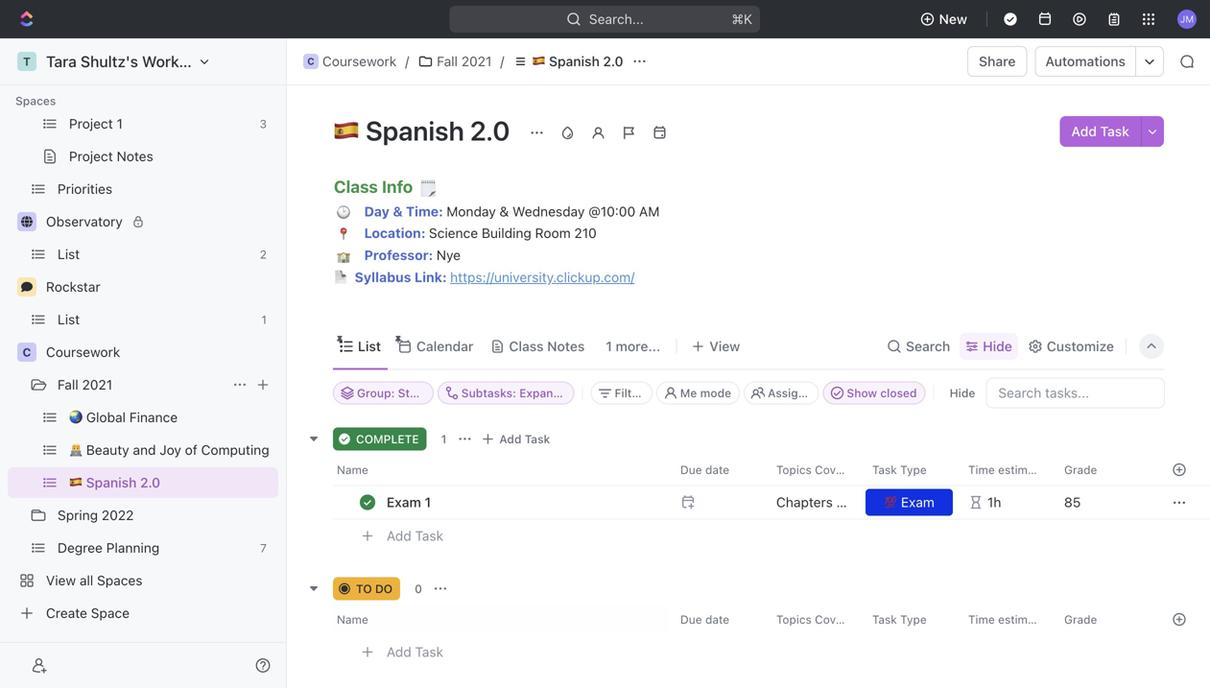 Task type: locate. For each thing, give the bounding box(es) containing it.
add down subtasks: expand all
[[500, 432, 522, 446]]

c inside 'sidebar' navigation
[[23, 346, 31, 359]]

0 horizontal spatial 2.0
[[140, 475, 160, 491]]

add task for add task 'button' under exam 1
[[387, 528, 444, 544]]

1 vertical spatial name
[[337, 613, 369, 626]]

0 horizontal spatial spanish
[[86, 475, 137, 491]]

1 vertical spatial time estimate button
[[957, 604, 1053, 635]]

add task down automations button
[[1072, 123, 1130, 139]]

project notes
[[69, 148, 153, 164]]

due date
[[681, 463, 730, 477], [681, 613, 730, 626]]

me mode button
[[656, 381, 740, 405]]

spaces right the all
[[97, 573, 143, 589]]

list link down rockstar link
[[58, 304, 254, 335]]

due date button
[[669, 454, 765, 485], [669, 604, 765, 635]]

priorities link
[[58, 174, 275, 204]]

1 due from the top
[[681, 463, 702, 477]]

0 vertical spatial 2.0
[[603, 53, 624, 69]]

grade button for 0
[[1053, 604, 1149, 635]]

0 vertical spatial topics covered button
[[765, 454, 861, 485]]

topics covered button
[[765, 454, 861, 485], [765, 604, 861, 635]]

1 vertical spatial type
[[901, 613, 927, 626]]

grade for 0
[[1065, 613, 1098, 626]]

covered
[[815, 463, 861, 477], [815, 613, 861, 626]]

0 vertical spatial task type button
[[861, 454, 957, 485]]

2 project from the top
[[69, 148, 113, 164]]

add task button
[[1060, 116, 1142, 147], [477, 428, 558, 451], [378, 525, 451, 548], [378, 641, 451, 664]]

0 vertical spatial topics
[[777, 463, 812, 477]]

0 horizontal spatial 🇪🇸
[[69, 475, 83, 491]]

1 horizontal spatial hide
[[983, 338, 1013, 354]]

share
[[979, 53, 1016, 69]]

1 grade button from the top
[[1053, 454, 1149, 485]]

0 vertical spatial notes
[[117, 148, 153, 164]]

1 horizontal spatial c
[[307, 56, 315, 67]]

1 vertical spatial date
[[706, 613, 730, 626]]

1 vertical spatial due date
[[681, 613, 730, 626]]

0 vertical spatial name
[[337, 463, 369, 477]]

closed
[[881, 386, 917, 400]]

spanish down the c coursework /
[[366, 115, 464, 146]]

c inside the c coursework /
[[307, 56, 315, 67]]

view inside view button
[[710, 338, 741, 354]]

1 vertical spatial hide
[[950, 386, 976, 400]]

task type button
[[861, 454, 957, 485], [861, 604, 957, 635]]

priorities
[[58, 181, 112, 197]]

fall right the c coursework /
[[437, 53, 458, 69]]

1 vertical spatial 2.0
[[470, 115, 510, 146]]

1 horizontal spatial fall
[[437, 53, 458, 69]]

assignees
[[768, 386, 825, 400]]

exam 1
[[387, 494, 431, 510]]

exam right 💯 at the bottom
[[901, 494, 935, 510]]

coursework inside 'link'
[[46, 344, 120, 360]]

add down automations button
[[1072, 123, 1097, 139]]

chapters
[[777, 494, 833, 510]]

2 horizontal spatial 🇪🇸 spanish 2.0
[[532, 53, 624, 69]]

🇪🇸 spanish 2.0 up 2022
[[69, 475, 160, 491]]

1 horizontal spatial exam
[[901, 494, 935, 510]]

fall
[[437, 53, 458, 69], [58, 377, 78, 393]]

0 vertical spatial name button
[[333, 454, 669, 485]]

0 vertical spatial due date button
[[669, 454, 765, 485]]

🇪🇸 spanish 2.0 link down search...
[[508, 50, 628, 73]]

2 topics covered button from the top
[[765, 604, 861, 635]]

1 vertical spatial time estimate
[[969, 613, 1045, 626]]

1 vertical spatial 🇪🇸 spanish 2.0 link
[[69, 468, 275, 498]]

filters
[[615, 386, 649, 400]]

estimate
[[999, 463, 1045, 477], [999, 613, 1045, 626]]

1 vertical spatial coursework
[[46, 344, 120, 360]]

0 vertical spatial topics covered
[[777, 463, 861, 477]]

0 vertical spatial 🇪🇸
[[532, 53, 546, 69]]

1 horizontal spatial 2.0
[[470, 115, 510, 146]]

1 vertical spatial grade button
[[1053, 604, 1149, 635]]

0 horizontal spatial coursework, , element
[[17, 343, 36, 362]]

notes down project 1 link
[[117, 148, 153, 164]]

name down to
[[337, 613, 369, 626]]

0 vertical spatial time estimate
[[969, 463, 1045, 477]]

🌏 global finance link
[[69, 402, 275, 433]]

2 vertical spatial 2.0
[[140, 475, 160, 491]]

add down exam 1
[[387, 528, 412, 544]]

2021 inside tree
[[82, 377, 112, 393]]

1 vertical spatial 🇪🇸
[[333, 115, 360, 146]]

1 horizontal spatial 2021
[[462, 53, 492, 69]]

add task
[[1072, 123, 1130, 139], [500, 432, 550, 446], [387, 528, 444, 544], [387, 644, 444, 660]]

1 vertical spatial fall
[[58, 377, 78, 393]]

1 vertical spatial view
[[46, 573, 76, 589]]

spaces down t
[[15, 94, 56, 108]]

search...
[[590, 11, 644, 27]]

project for project notes
[[69, 148, 113, 164]]

0 vertical spatial view
[[710, 338, 741, 354]]

0 vertical spatial 🇪🇸 spanish 2.0 link
[[508, 50, 628, 73]]

2 vertical spatial 🇪🇸
[[69, 475, 83, 491]]

name button up exam 1 "link"
[[333, 454, 669, 485]]

time estimate button
[[957, 454, 1053, 485], [957, 604, 1053, 635]]

🇪🇸 spanish 2.0
[[532, 53, 624, 69], [333, 115, 516, 146], [69, 475, 160, 491]]

1 horizontal spatial spanish
[[366, 115, 464, 146]]

show closed
[[847, 386, 917, 400]]

1 vertical spatial grade
[[1065, 613, 1098, 626]]

85
[[1065, 494, 1081, 510]]

0 vertical spatial hide
[[983, 338, 1013, 354]]

class
[[509, 338, 544, 354]]

list up rockstar
[[58, 246, 80, 262]]

and
[[133, 442, 156, 458]]

0 vertical spatial list
[[58, 246, 80, 262]]

1 time from the top
[[969, 463, 995, 477]]

list down rockstar
[[58, 312, 80, 327]]

global
[[86, 409, 126, 425]]

joy
[[160, 442, 181, 458]]

project down the project 1
[[69, 148, 113, 164]]

type
[[901, 463, 927, 477], [901, 613, 927, 626]]

project for project 1
[[69, 116, 113, 132]]

1 due date button from the top
[[669, 454, 765, 485]]

project inside project notes link
[[69, 148, 113, 164]]

project inside project 1 link
[[69, 116, 113, 132]]

2 grade button from the top
[[1053, 604, 1149, 635]]

project
[[69, 116, 113, 132], [69, 148, 113, 164]]

notes for class notes
[[547, 338, 585, 354]]

2021
[[462, 53, 492, 69], [82, 377, 112, 393]]

2 grade from the top
[[1065, 613, 1098, 626]]

0 horizontal spatial view
[[46, 573, 76, 589]]

project up project notes
[[69, 116, 113, 132]]

date for 0
[[706, 613, 730, 626]]

calendar link
[[413, 333, 474, 360]]

0 horizontal spatial 🇪🇸 spanish 2.0 link
[[69, 468, 275, 498]]

0 horizontal spatial fall 2021 link
[[58, 370, 225, 400]]

1 vertical spatial topics
[[777, 613, 812, 626]]

hide down hide dropdown button
[[950, 386, 976, 400]]

filters button
[[591, 381, 653, 405]]

add task button down automations button
[[1060, 116, 1142, 147]]

view for view
[[710, 338, 741, 354]]

spring 2022 link
[[58, 500, 275, 531]]

2 horizontal spatial spanish
[[549, 53, 600, 69]]

0 horizontal spatial /
[[405, 53, 409, 69]]

view left the all
[[46, 573, 76, 589]]

0 horizontal spatial c
[[23, 346, 31, 359]]

coursework, , element
[[303, 54, 319, 69], [17, 343, 36, 362]]

view inside view all spaces link
[[46, 573, 76, 589]]

calendar
[[417, 338, 474, 354]]

1 vertical spatial fall 2021
[[58, 377, 112, 393]]

mode
[[701, 386, 732, 400]]

1 time estimate button from the top
[[957, 454, 1053, 485]]

1 vertical spatial time
[[969, 613, 995, 626]]

date
[[706, 463, 730, 477], [706, 613, 730, 626]]

computing
[[201, 442, 269, 458]]

me
[[680, 386, 697, 400]]

comment image
[[21, 281, 33, 293]]

1 project from the top
[[69, 116, 113, 132]]

degree
[[58, 540, 103, 556]]

3
[[260, 117, 267, 131]]

spanish down beauty
[[86, 475, 137, 491]]

beauty
[[86, 442, 129, 458]]

hide up hide button
[[983, 338, 1013, 354]]

tree
[[8, 0, 278, 629]]

1 horizontal spatial 🇪🇸 spanish 2.0 link
[[508, 50, 628, 73]]

1 vertical spatial topics covered button
[[765, 604, 861, 635]]

all
[[564, 386, 578, 400]]

due for 1
[[681, 463, 702, 477]]

1 vertical spatial task type button
[[861, 604, 957, 635]]

2 due from the top
[[681, 613, 702, 626]]

0 vertical spatial due
[[681, 463, 702, 477]]

add down do
[[387, 644, 412, 660]]

2 due date button from the top
[[669, 604, 765, 635]]

2 name button from the top
[[333, 604, 669, 635]]

1 / from the left
[[405, 53, 409, 69]]

name down complete
[[337, 463, 369, 477]]

fall up 🌏
[[58, 377, 78, 393]]

planning
[[106, 540, 160, 556]]

2 estimate from the top
[[999, 613, 1045, 626]]

0 vertical spatial time estimate button
[[957, 454, 1053, 485]]

🌏
[[69, 409, 83, 425]]

topics
[[777, 463, 812, 477], [777, 613, 812, 626]]

0 horizontal spatial hide
[[950, 386, 976, 400]]

1 exam from the left
[[387, 494, 421, 510]]

0 horizontal spatial 🇪🇸 spanish 2.0
[[69, 475, 160, 491]]

1 horizontal spatial notes
[[547, 338, 585, 354]]

notes inside tree
[[117, 148, 153, 164]]

1 horizontal spatial coursework
[[323, 53, 397, 69]]

1 vertical spatial estimate
[[999, 613, 1045, 626]]

2.0 inside tree
[[140, 475, 160, 491]]

1 vertical spatial project
[[69, 148, 113, 164]]

🇪🇸 spanish 2.0 down search...
[[532, 53, 624, 69]]

1 vertical spatial fall 2021 link
[[58, 370, 225, 400]]

2 time estimate button from the top
[[957, 604, 1053, 635]]

c
[[307, 56, 315, 67], [23, 346, 31, 359]]

list up group: at bottom left
[[358, 338, 381, 354]]

fall 2021
[[437, 53, 492, 69], [58, 377, 112, 393]]

0 horizontal spatial spaces
[[15, 94, 56, 108]]

0 vertical spatial due date
[[681, 463, 730, 477]]

1 horizontal spatial fall 2021 link
[[413, 50, 497, 73]]

2 horizontal spatial 🇪🇸
[[532, 53, 546, 69]]

grade button
[[1053, 454, 1149, 485], [1053, 604, 1149, 635]]

exam down complete
[[387, 494, 421, 510]]

2 date from the top
[[706, 613, 730, 626]]

add for add task 'button' under '0'
[[387, 644, 412, 660]]

1 vertical spatial coursework, , element
[[17, 343, 36, 362]]

0 vertical spatial grade
[[1065, 463, 1098, 477]]

0 vertical spatial estimate
[[999, 463, 1045, 477]]

🇪🇸 spanish 2.0 link down 👨‍💻 beauty and joy of computing link
[[69, 468, 275, 498]]

2 topics covered from the top
[[777, 613, 861, 626]]

add task down '0'
[[387, 644, 444, 660]]

view up mode
[[710, 338, 741, 354]]

1 vertical spatial due date button
[[669, 604, 765, 635]]

c for c coursework /
[[307, 56, 315, 67]]

list link down observatory link
[[58, 239, 252, 270]]

list for 1
[[58, 312, 80, 327]]

0 vertical spatial fall 2021
[[437, 53, 492, 69]]

view button
[[685, 333, 747, 360]]

do
[[375, 582, 393, 596]]

add task down subtasks: expand all
[[500, 432, 550, 446]]

tara shultz's workspace, , element
[[17, 52, 36, 71]]

tara shultz's workspace
[[46, 52, 222, 71]]

1 due date from the top
[[681, 463, 730, 477]]

0 horizontal spatial fall
[[58, 377, 78, 393]]

grade
[[1065, 463, 1098, 477], [1065, 613, 1098, 626]]

0 vertical spatial grade button
[[1053, 454, 1149, 485]]

1 vertical spatial covered
[[815, 613, 861, 626]]

0 vertical spatial 2021
[[462, 53, 492, 69]]

1 topics from the top
[[777, 463, 812, 477]]

topics covered
[[777, 463, 861, 477], [777, 613, 861, 626]]

1 vertical spatial c
[[23, 346, 31, 359]]

0 horizontal spatial coursework
[[46, 344, 120, 360]]

view all spaces
[[46, 573, 143, 589]]

1 vertical spatial topics covered
[[777, 613, 861, 626]]

1 date from the top
[[706, 463, 730, 477]]

0 vertical spatial date
[[706, 463, 730, 477]]

💯
[[884, 494, 898, 510]]

1 grade from the top
[[1065, 463, 1098, 477]]

fall inside tree
[[58, 377, 78, 393]]

0 horizontal spatial exam
[[387, 494, 421, 510]]

customize button
[[1022, 333, 1120, 360]]

0 vertical spatial time
[[969, 463, 995, 477]]

⌘k
[[732, 11, 753, 27]]

name button down '0'
[[333, 604, 669, 635]]

spanish down search...
[[549, 53, 600, 69]]

2 due date from the top
[[681, 613, 730, 626]]

1 vertical spatial due
[[681, 613, 702, 626]]

/
[[405, 53, 409, 69], [501, 53, 504, 69]]

0 vertical spatial task type
[[873, 463, 927, 477]]

task type
[[873, 463, 927, 477], [873, 613, 927, 626]]

time
[[969, 463, 995, 477], [969, 613, 995, 626]]

notes right class
[[547, 338, 585, 354]]

1 horizontal spatial spaces
[[97, 573, 143, 589]]

1 vertical spatial 2021
[[82, 377, 112, 393]]

👨‍💻 beauty and joy of computing
[[69, 442, 269, 458]]

add
[[1072, 123, 1097, 139], [500, 432, 522, 446], [387, 528, 412, 544], [387, 644, 412, 660]]

2 exam from the left
[[901, 494, 935, 510]]

more...
[[616, 338, 661, 354]]

tara
[[46, 52, 77, 71]]

1 vertical spatial spanish
[[366, 115, 464, 146]]

list link for 1
[[58, 304, 254, 335]]

0 vertical spatial fall 2021 link
[[413, 50, 497, 73]]

spaces inside tree
[[97, 573, 143, 589]]

2 topics from the top
[[777, 613, 812, 626]]

add task for add task 'button' under automations button
[[1072, 123, 1130, 139]]

1 vertical spatial notes
[[547, 338, 585, 354]]

coursework link
[[46, 337, 275, 368]]

1 covered from the top
[[815, 463, 861, 477]]

1 horizontal spatial 🇪🇸 spanish 2.0
[[333, 115, 516, 146]]

topics for second topics covered "dropdown button" from the bottom
[[777, 463, 812, 477]]

tree containing project 1
[[8, 0, 278, 629]]

view
[[710, 338, 741, 354], [46, 573, 76, 589]]

group:
[[357, 386, 395, 400]]

2 task type button from the top
[[861, 604, 957, 635]]

add task down exam 1
[[387, 528, 444, 544]]

due date button for 0
[[669, 604, 765, 635]]

spaces
[[15, 94, 56, 108], [97, 573, 143, 589]]

1 horizontal spatial view
[[710, 338, 741, 354]]

1 vertical spatial list
[[58, 312, 80, 327]]

1 vertical spatial spaces
[[97, 573, 143, 589]]

🇪🇸 spanish 2.0 down the c coursework /
[[333, 115, 516, 146]]

1 more...
[[606, 338, 661, 354]]

2 vertical spatial 🇪🇸 spanish 2.0
[[69, 475, 160, 491]]

name button
[[333, 454, 669, 485], [333, 604, 669, 635]]



Task type: describe. For each thing, give the bounding box(es) containing it.
spring 2022
[[58, 507, 134, 523]]

subtasks: expand all
[[462, 386, 578, 400]]

notes for project notes
[[117, 148, 153, 164]]

chapters 1-4 button
[[765, 485, 861, 520]]

add task button down subtasks: expand all
[[477, 428, 558, 451]]

👨‍💻
[[69, 442, 83, 458]]

add task for add task 'button' under '0'
[[387, 644, 444, 660]]

1 more... button
[[599, 333, 668, 360]]

1 name from the top
[[337, 463, 369, 477]]

to
[[356, 582, 372, 596]]

of
[[185, 442, 198, 458]]

sidebar navigation
[[0, 0, 291, 688]]

due date for 1
[[681, 463, 730, 477]]

1-
[[837, 494, 849, 510]]

2022
[[102, 507, 134, 523]]

grade button for 1
[[1053, 454, 1149, 485]]

rockstar link
[[46, 272, 275, 302]]

shultz's
[[81, 52, 138, 71]]

date for 1
[[706, 463, 730, 477]]

4
[[849, 494, 858, 510]]

project 1 link
[[69, 108, 252, 139]]

0 vertical spatial fall
[[437, 53, 458, 69]]

degree planning link
[[58, 533, 253, 564]]

topics for 2nd topics covered "dropdown button"
[[777, 613, 812, 626]]

2 covered from the top
[[815, 613, 861, 626]]

subtasks:
[[462, 386, 516, 400]]

hide inside dropdown button
[[983, 338, 1013, 354]]

list link for 2
[[58, 239, 252, 270]]

exam 1 link
[[382, 489, 665, 516]]

jm button
[[1172, 4, 1203, 35]]

search
[[906, 338, 951, 354]]

jm
[[1181, 13, 1195, 24]]

add task button down exam 1
[[378, 525, 451, 548]]

spanish inside tree
[[86, 475, 137, 491]]

0 vertical spatial coursework, , element
[[303, 54, 319, 69]]

0 vertical spatial spaces
[[15, 94, 56, 108]]

c for c
[[23, 346, 31, 359]]

group: status
[[357, 386, 434, 400]]

view for view all spaces
[[46, 573, 76, 589]]

me mode
[[680, 386, 732, 400]]

2
[[260, 248, 267, 261]]

👨‍💻 beauty and joy of computing link
[[69, 435, 275, 466]]

share button
[[968, 46, 1028, 77]]

c coursework /
[[307, 53, 409, 69]]

customize
[[1047, 338, 1115, 354]]

2 time from the top
[[969, 613, 995, 626]]

1 horizontal spatial fall 2021
[[437, 53, 492, 69]]

1 name button from the top
[[333, 454, 669, 485]]

2 type from the top
[[901, 613, 927, 626]]

observatory
[[46, 214, 123, 229]]

expand
[[520, 386, 561, 400]]

🌏 global finance
[[69, 409, 178, 425]]

1 type from the top
[[901, 463, 927, 477]]

due date for 0
[[681, 613, 730, 626]]

list for 2
[[58, 246, 80, 262]]

💯 exam button
[[862, 485, 957, 520]]

degree planning
[[58, 540, 160, 556]]

rockstar
[[46, 279, 100, 295]]

1h
[[988, 494, 1002, 510]]

coursework, , element inside 'sidebar' navigation
[[17, 343, 36, 362]]

all
[[80, 573, 93, 589]]

2 task type from the top
[[873, 613, 927, 626]]

automations
[[1046, 53, 1126, 69]]

exam inside dropdown button
[[901, 494, 935, 510]]

85 button
[[1053, 485, 1149, 520]]

class notes link
[[505, 333, 585, 360]]

7
[[260, 541, 267, 555]]

1 topics covered from the top
[[777, 463, 861, 477]]

1 vertical spatial 🇪🇸 spanish 2.0
[[333, 115, 516, 146]]

observatory link
[[46, 206, 275, 237]]

view button
[[685, 324, 747, 369]]

1 topics covered button from the top
[[765, 454, 861, 485]]

create space link
[[8, 598, 275, 629]]

hide button
[[960, 333, 1018, 360]]

project 1
[[69, 116, 123, 132]]

show
[[847, 386, 878, 400]]

Search tasks... text field
[[987, 379, 1165, 407]]

tree inside 'sidebar' navigation
[[8, 0, 278, 629]]

add task button down '0'
[[378, 641, 451, 664]]

1 inside "link"
[[425, 494, 431, 510]]

2 horizontal spatial 2.0
[[603, 53, 624, 69]]

1 estimate from the top
[[999, 463, 1045, 477]]

view all spaces link
[[8, 565, 275, 596]]

🇪🇸 inside tree
[[69, 475, 83, 491]]

show closed button
[[823, 381, 926, 405]]

search button
[[881, 333, 956, 360]]

hide button
[[942, 381, 983, 405]]

exam inside "link"
[[387, 494, 421, 510]]

due date button for 1
[[669, 454, 765, 485]]

class notes
[[509, 338, 585, 354]]

assignees button
[[744, 381, 825, 405]]

1 task type button from the top
[[861, 454, 957, 485]]

add for add task 'button' under exam 1
[[387, 528, 412, 544]]

list link up group: at bottom left
[[354, 333, 381, 360]]

globe image
[[21, 216, 33, 228]]

new button
[[913, 4, 979, 35]]

1 inside dropdown button
[[606, 338, 612, 354]]

to do
[[356, 582, 393, 596]]

🇪🇸 spanish 2.0 inside tree
[[69, 475, 160, 491]]

1 time estimate from the top
[[969, 463, 1045, 477]]

spring
[[58, 507, 98, 523]]

1 task type from the top
[[873, 463, 927, 477]]

automations button
[[1036, 47, 1136, 76]]

project notes link
[[69, 141, 275, 172]]

grade for 1
[[1065, 463, 1098, 477]]

add for add task 'button' under automations button
[[1072, 123, 1097, 139]]

hide inside button
[[950, 386, 976, 400]]

0
[[415, 582, 422, 596]]

fall 2021 inside tree
[[58, 377, 112, 393]]

2 vertical spatial list
[[358, 338, 381, 354]]

2 / from the left
[[501, 53, 504, 69]]

status
[[398, 386, 434, 400]]

workspace
[[142, 52, 222, 71]]

due for 0
[[681, 613, 702, 626]]

complete
[[356, 432, 419, 446]]

2 time estimate from the top
[[969, 613, 1045, 626]]

t
[[23, 55, 31, 68]]

2 name from the top
[[337, 613, 369, 626]]

create space
[[46, 605, 130, 621]]

0 vertical spatial spanish
[[549, 53, 600, 69]]



Task type: vqa. For each thing, say whether or not it's contained in the screenshot.
business time icon
no



